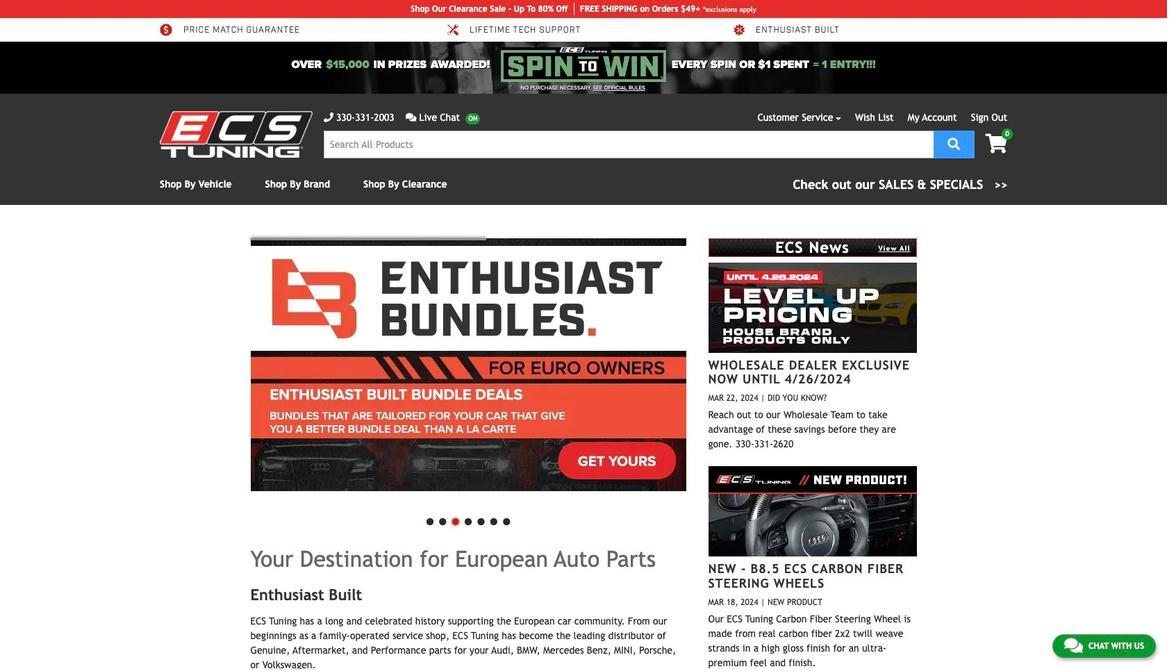 Task type: locate. For each thing, give the bounding box(es) containing it.
comments image
[[406, 113, 417, 122]]

wholesale dealer exclusive now until 4/26/2024 image
[[709, 263, 917, 353]]

comments image
[[1065, 637, 1084, 654]]

ecs tuning 'spin to win' contest logo image
[[501, 47, 667, 82]]

generic - ecs enthusiast bundles image
[[251, 238, 686, 491]]



Task type: describe. For each thing, give the bounding box(es) containing it.
ecs tuning image
[[160, 111, 313, 158]]

new - b8.5 ecs carbon fiber steering wheels image
[[709, 467, 917, 557]]

shopping cart image
[[986, 134, 1008, 154]]

Search text field
[[324, 131, 934, 158]]

search image
[[948, 137, 961, 150]]

phone image
[[324, 113, 334, 122]]



Task type: vqa. For each thing, say whether or not it's contained in the screenshot.
comments image
yes



